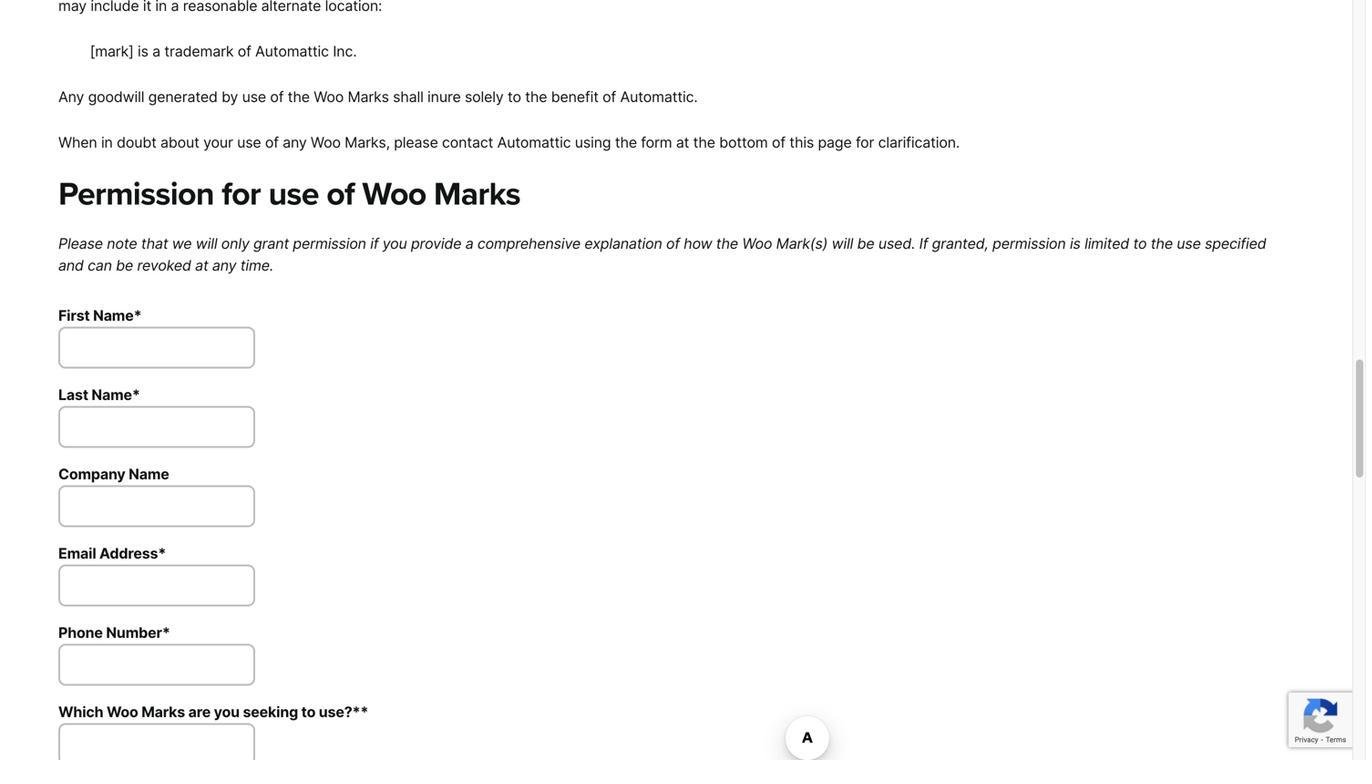 Task type: locate. For each thing, give the bounding box(es) containing it.
* for last name *
[[132, 386, 140, 404]]

inc.
[[333, 42, 357, 60]]

be inside if granted, permission is limited to the use specified and can be revoked at any time.
[[116, 257, 133, 274]]

marks
[[348, 88, 389, 106], [434, 175, 520, 214], [141, 703, 185, 721]]

1 vertical spatial a
[[465, 235, 474, 252]]

2 horizontal spatial marks
[[434, 175, 520, 214]]

* for first name *
[[134, 307, 142, 324]]

automattic.
[[620, 88, 698, 106]]

1 horizontal spatial any
[[283, 133, 307, 151]]

the inside if granted, permission is limited to the use specified and can be revoked at any time.
[[1151, 235, 1173, 252]]

[mark] is a trademark of automattic inc.
[[58, 42, 357, 60]]

use inside if granted, permission is limited to the use specified and can be revoked at any time.
[[1177, 235, 1201, 252]]

permission
[[293, 235, 366, 252], [993, 235, 1066, 252]]

1 vertical spatial any
[[212, 257, 236, 274]]

name right last
[[91, 386, 132, 404]]

0 vertical spatial be
[[857, 235, 875, 252]]

permission left 'if'
[[293, 235, 366, 252]]

marks left shall
[[348, 88, 389, 106]]

your
[[203, 133, 233, 151]]

1 horizontal spatial will
[[832, 235, 853, 252]]

address
[[99, 544, 158, 562]]

trademark
[[164, 42, 234, 60]]

woo down inc.
[[314, 88, 344, 106]]

be
[[857, 235, 875, 252], [116, 257, 133, 274]]

2 permission from the left
[[993, 235, 1066, 252]]

used.
[[878, 235, 915, 252]]

0 horizontal spatial permission
[[293, 235, 366, 252]]

when in doubt about your use of any woo marks, please contact automattic using the form at the bottom of this page for clarification.
[[58, 133, 960, 151]]

automattic
[[255, 42, 329, 60], [497, 133, 571, 151]]

0 horizontal spatial will
[[196, 235, 217, 252]]

will
[[196, 235, 217, 252], [832, 235, 853, 252]]

you
[[383, 235, 407, 252], [214, 703, 240, 721]]

email address *
[[58, 544, 166, 562]]

0 vertical spatial automattic
[[255, 42, 329, 60]]

to
[[508, 88, 521, 106], [1133, 235, 1147, 252], [301, 703, 316, 721]]

for up "only" at the left of page
[[222, 175, 261, 214]]

automattic left using
[[497, 133, 571, 151]]

the
[[288, 88, 310, 106], [525, 88, 547, 106], [615, 133, 637, 151], [693, 133, 715, 151], [716, 235, 738, 252], [1151, 235, 1173, 252]]

marks left are
[[141, 703, 185, 721]]

any goodwill generated by use of the woo marks shall inure solely to the benefit of automattic.
[[58, 88, 698, 106]]

explanation
[[585, 235, 662, 252]]

to left use?*
[[301, 703, 316, 721]]

1 vertical spatial name
[[91, 386, 132, 404]]

permission
[[58, 175, 214, 214]]

any
[[283, 133, 307, 151], [212, 257, 236, 274]]

1 vertical spatial automattic
[[497, 133, 571, 151]]

a
[[152, 42, 160, 60], [465, 235, 474, 252]]

be left used.
[[857, 235, 875, 252]]

last
[[58, 386, 88, 404]]

name right first
[[93, 307, 134, 324]]

at right revoked
[[195, 257, 208, 274]]

2 will from the left
[[832, 235, 853, 252]]

1 vertical spatial be
[[116, 257, 133, 274]]

at right the "form"
[[676, 133, 689, 151]]

comprehensive
[[477, 235, 581, 252]]

0 vertical spatial name
[[93, 307, 134, 324]]

and
[[58, 257, 84, 274]]

0 horizontal spatial you
[[214, 703, 240, 721]]

is right '[mark]'
[[138, 42, 148, 60]]

1 horizontal spatial for
[[856, 133, 874, 151]]

woo right which
[[107, 703, 138, 721]]

at
[[676, 133, 689, 151], [195, 257, 208, 274]]

the right limited
[[1151, 235, 1173, 252]]

which
[[58, 703, 103, 721]]

*
[[134, 307, 142, 324], [132, 386, 140, 404], [158, 544, 166, 562], [162, 624, 170, 641], [360, 703, 368, 721]]

1 horizontal spatial is
[[1070, 235, 1081, 252]]

Company Name text field
[[58, 485, 255, 527]]

be down the note
[[116, 257, 133, 274]]

0 vertical spatial any
[[283, 133, 307, 151]]

0 horizontal spatial to
[[301, 703, 316, 721]]

0 horizontal spatial automattic
[[255, 42, 329, 60]]

you right 'if'
[[383, 235, 407, 252]]

any down "only" at the left of page
[[212, 257, 236, 274]]

use
[[242, 88, 266, 106], [237, 133, 261, 151], [268, 175, 319, 214], [1177, 235, 1201, 252]]

None text field
[[58, 327, 255, 369], [58, 564, 255, 606], [58, 723, 255, 760], [58, 327, 255, 369], [58, 564, 255, 606], [58, 723, 255, 760]]

marks up please note that we will only grant permission if you provide a comprehensive explanation of how the woo mark(s) will be used. at top
[[434, 175, 520, 214]]

0 vertical spatial for
[[856, 133, 874, 151]]

automattic left inc.
[[255, 42, 329, 60]]

1 vertical spatial is
[[1070, 235, 1081, 252]]

we
[[172, 235, 192, 252]]

of
[[238, 42, 251, 60], [270, 88, 284, 106], [603, 88, 616, 106], [265, 133, 279, 151], [772, 133, 786, 151], [326, 175, 354, 214], [666, 235, 680, 252]]

0 vertical spatial marks
[[348, 88, 389, 106]]

will right we
[[196, 235, 217, 252]]

seeking
[[243, 703, 298, 721]]

1 horizontal spatial automattic
[[497, 133, 571, 151]]

permission right granted,
[[993, 235, 1066, 252]]

this
[[790, 133, 814, 151]]

0 horizontal spatial be
[[116, 257, 133, 274]]

0 horizontal spatial a
[[152, 42, 160, 60]]

of right benefit
[[603, 88, 616, 106]]

if
[[919, 235, 928, 252]]

0 horizontal spatial any
[[212, 257, 236, 274]]

1 vertical spatial to
[[1133, 235, 1147, 252]]

the right how
[[716, 235, 738, 252]]

will right mark(s)
[[832, 235, 853, 252]]

to right limited
[[1133, 235, 1147, 252]]

number
[[106, 624, 162, 641]]

a left trademark on the top left
[[152, 42, 160, 60]]

is
[[138, 42, 148, 60], [1070, 235, 1081, 252]]

if granted, permission is limited to the use specified and can be revoked at any time.
[[58, 235, 1266, 274]]

to right "solely"
[[508, 88, 521, 106]]

shall
[[393, 88, 424, 106]]

2 horizontal spatial to
[[1133, 235, 1147, 252]]

1 horizontal spatial to
[[508, 88, 521, 106]]

using
[[575, 133, 611, 151]]

mark(s)
[[776, 235, 828, 252]]

of right the your
[[265, 133, 279, 151]]

0 vertical spatial at
[[676, 133, 689, 151]]

any inside if granted, permission is limited to the use specified and can be revoked at any time.
[[212, 257, 236, 274]]

last name *
[[58, 386, 140, 404]]

time.
[[240, 257, 274, 274]]

of left how
[[666, 235, 680, 252]]

about
[[160, 133, 199, 151]]

1 vertical spatial marks
[[434, 175, 520, 214]]

use left specified
[[1177, 235, 1201, 252]]

a right provide
[[465, 235, 474, 252]]

marks,
[[345, 133, 390, 151]]

name
[[93, 307, 134, 324], [91, 386, 132, 404], [129, 465, 169, 483]]

you right are
[[214, 703, 240, 721]]

woo
[[314, 88, 344, 106], [311, 133, 341, 151], [362, 175, 426, 214], [742, 235, 772, 252], [107, 703, 138, 721]]

0 horizontal spatial marks
[[141, 703, 185, 721]]

1 horizontal spatial permission
[[993, 235, 1066, 252]]

of down marks,
[[326, 175, 354, 214]]

0 horizontal spatial at
[[195, 257, 208, 274]]

* for email address *
[[158, 544, 166, 562]]

1 horizontal spatial be
[[857, 235, 875, 252]]

the left benefit
[[525, 88, 547, 106]]

1 vertical spatial at
[[195, 257, 208, 274]]

0 vertical spatial is
[[138, 42, 148, 60]]

use right by
[[242, 88, 266, 106]]

first
[[58, 307, 90, 324]]

for right page
[[856, 133, 874, 151]]

name up the company name text box
[[129, 465, 169, 483]]

woo left mark(s)
[[742, 235, 772, 252]]

None text field
[[58, 406, 255, 448], [58, 644, 255, 686], [58, 406, 255, 448], [58, 644, 255, 686]]

1 vertical spatial for
[[222, 175, 261, 214]]

any up permission for use of woo marks
[[283, 133, 307, 151]]

for
[[856, 133, 874, 151], [222, 175, 261, 214]]

1 horizontal spatial marks
[[348, 88, 389, 106]]

1 horizontal spatial you
[[383, 235, 407, 252]]

if
[[370, 235, 379, 252]]

2 vertical spatial to
[[301, 703, 316, 721]]

is left limited
[[1070, 235, 1081, 252]]

clarification.
[[878, 133, 960, 151]]



Task type: vqa. For each thing, say whether or not it's contained in the screenshot.
the bottommost any
yes



Task type: describe. For each thing, give the bounding box(es) containing it.
limited
[[1085, 235, 1129, 252]]

0 horizontal spatial is
[[138, 42, 148, 60]]

please
[[394, 133, 438, 151]]

to inside if granted, permission is limited to the use specified and can be revoked at any time.
[[1133, 235, 1147, 252]]

solely
[[465, 88, 504, 106]]

2 vertical spatial marks
[[141, 703, 185, 721]]

phone number *
[[58, 624, 170, 641]]

first name *
[[58, 307, 142, 324]]

is inside if granted, permission is limited to the use specified and can be revoked at any time.
[[1070, 235, 1081, 252]]

bottom
[[719, 133, 768, 151]]

when
[[58, 133, 97, 151]]

that
[[141, 235, 168, 252]]

inure
[[428, 88, 461, 106]]

0 vertical spatial to
[[508, 88, 521, 106]]

phone
[[58, 624, 103, 641]]

1 will from the left
[[196, 235, 217, 252]]

the left bottom
[[693, 133, 715, 151]]

page
[[818, 133, 852, 151]]

1 permission from the left
[[293, 235, 366, 252]]

provide
[[411, 235, 462, 252]]

form
[[641, 133, 672, 151]]

of right by
[[270, 88, 284, 106]]

in
[[101, 133, 113, 151]]

goodwill
[[88, 88, 144, 106]]

note
[[107, 235, 137, 252]]

email
[[58, 544, 96, 562]]

name for last name
[[91, 386, 132, 404]]

the right by
[[288, 88, 310, 106]]

use?*
[[319, 703, 360, 721]]

permission inside if granted, permission is limited to the use specified and can be revoked at any time.
[[993, 235, 1066, 252]]

only
[[221, 235, 249, 252]]

2 vertical spatial name
[[129, 465, 169, 483]]

use right the your
[[237, 133, 261, 151]]

* for phone number *
[[162, 624, 170, 641]]

by
[[222, 88, 238, 106]]

use up grant
[[268, 175, 319, 214]]

grant
[[253, 235, 289, 252]]

any
[[58, 88, 84, 106]]

1 vertical spatial you
[[214, 703, 240, 721]]

please note that we will only grant permission if you provide a comprehensive explanation of how the woo mark(s) will be used.
[[58, 235, 919, 252]]

1 horizontal spatial at
[[676, 133, 689, 151]]

company
[[58, 465, 125, 483]]

can
[[88, 257, 112, 274]]

which woo marks are you seeking to use?* *
[[58, 703, 368, 721]]

0 vertical spatial you
[[383, 235, 407, 252]]

benefit
[[551, 88, 599, 106]]

granted,
[[932, 235, 989, 252]]

woo up 'if'
[[362, 175, 426, 214]]

of left this
[[772, 133, 786, 151]]

specified
[[1205, 235, 1266, 252]]

of right trademark on the top left
[[238, 42, 251, 60]]

are
[[188, 703, 211, 721]]

please
[[58, 235, 103, 252]]

revoked
[[137, 257, 191, 274]]

1 horizontal spatial a
[[465, 235, 474, 252]]

[mark]
[[90, 42, 134, 60]]

0 vertical spatial a
[[152, 42, 160, 60]]

doubt
[[117, 133, 157, 151]]

how
[[684, 235, 712, 252]]

0 horizontal spatial for
[[222, 175, 261, 214]]

generated
[[148, 88, 218, 106]]

contact
[[442, 133, 493, 151]]

company name
[[58, 465, 169, 483]]

at inside if granted, permission is limited to the use specified and can be revoked at any time.
[[195, 257, 208, 274]]

woo left marks,
[[311, 133, 341, 151]]

the left the "form"
[[615, 133, 637, 151]]

name for first name
[[93, 307, 134, 324]]

permission for use of woo marks
[[58, 175, 520, 214]]



